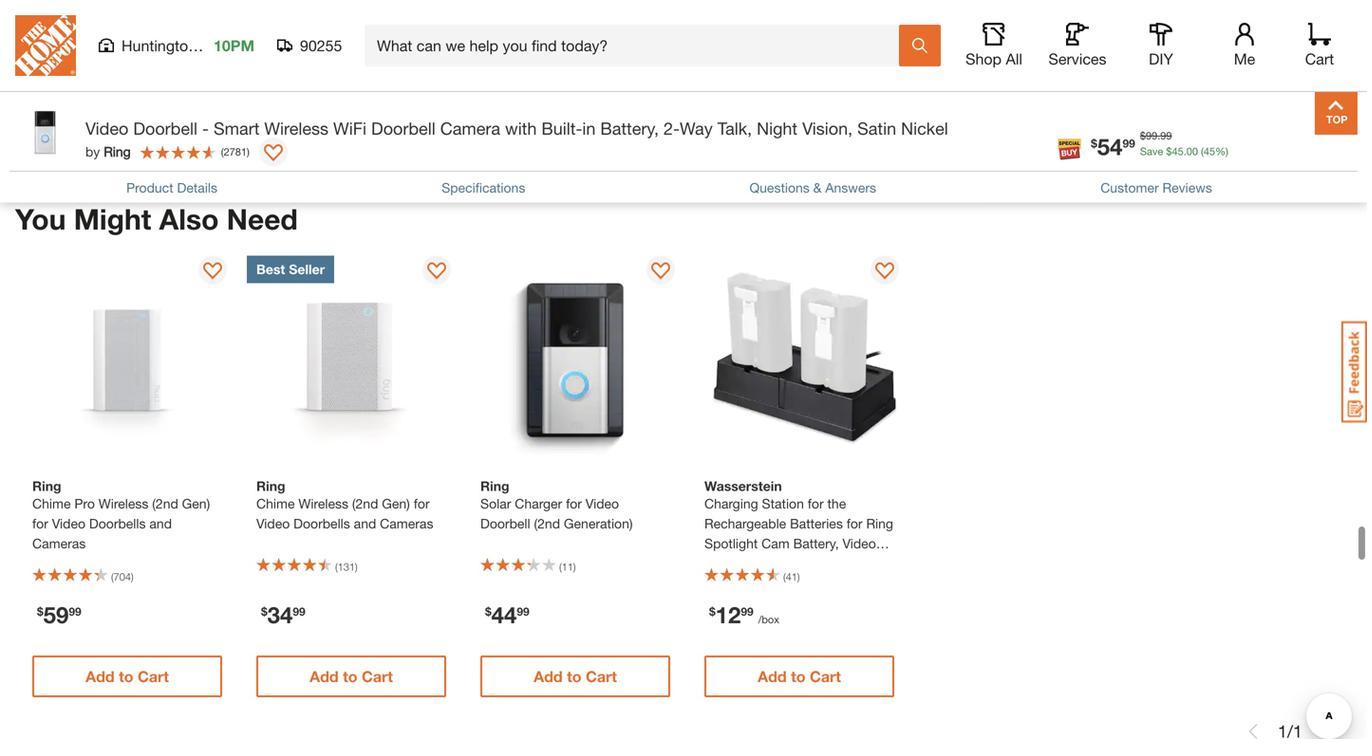 Task type: vqa. For each thing, say whether or not it's contained in the screenshot.
Video inside Ring Chime Pro Wireless (2nd Gen) for Video Doorbells and Cameras
yes



Task type: locate. For each thing, give the bounding box(es) containing it.
1 horizontal spatial doorbell
[[371, 118, 435, 139]]

0 horizontal spatial (2nd
[[152, 496, 178, 512]]

00
[[1186, 145, 1198, 158]]

reviews
[[1163, 180, 1212, 195]]

doorbell down solar
[[480, 516, 530, 532]]

save
[[1140, 145, 1163, 158]]

talk,
[[717, 118, 752, 139]]

10pm
[[214, 37, 254, 55]]

cam right up
[[816, 556, 844, 572]]

camera
[[440, 118, 500, 139]]

wireless
[[264, 118, 329, 139], [99, 496, 148, 512], [298, 496, 348, 512]]

2 horizontal spatial doorbell
[[480, 516, 530, 532]]

chime inside 'ring chime wireless (2nd gen) for video doorbells and cameras'
[[256, 496, 295, 512]]

131
[[338, 561, 355, 573]]

99 inside $ 54 99
[[1123, 137, 1135, 150]]

add
[[86, 83, 115, 101], [310, 83, 339, 101], [534, 83, 563, 101], [758, 83, 787, 101], [982, 83, 1011, 101], [1206, 83, 1235, 101], [86, 668, 115, 686], [310, 668, 339, 686], [534, 668, 563, 686], [758, 668, 787, 686]]

99 for 149
[[754, 20, 766, 34]]

video down pro
[[52, 516, 85, 532]]

0 horizontal spatial doorbells
[[89, 516, 146, 532]]

0 vertical spatial .
[[1242, 29, 1245, 41]]

99 inside $ 12 99 /box
[[741, 605, 754, 618]]

1 vertical spatial battery,
[[793, 536, 839, 552]]

battery, right the in
[[600, 118, 659, 139]]

answers
[[825, 180, 876, 195]]

details
[[177, 180, 217, 195]]

spotlight
[[704, 536, 758, 552]]

add to cart for 59
[[86, 668, 169, 686]]

$ for 249
[[485, 20, 491, 34]]

shop all button
[[964, 23, 1024, 68]]

to
[[119, 83, 133, 101], [343, 83, 357, 101], [567, 83, 581, 101], [791, 83, 806, 101], [1015, 83, 1030, 101], [1239, 83, 1254, 101], [119, 668, 133, 686], [343, 668, 357, 686], [567, 668, 581, 686], [791, 668, 806, 686]]

add to cart button down the $ 34 99
[[256, 656, 446, 698]]

.
[[1242, 29, 1245, 41], [1157, 130, 1160, 142], [1184, 145, 1186, 158]]

0 horizontal spatial cam
[[762, 536, 790, 552]]

ring
[[104, 144, 131, 159], [32, 478, 61, 494], [256, 478, 285, 494], [480, 478, 509, 494], [866, 516, 893, 532]]

2 vertical spatial .
[[1184, 145, 1186, 158]]

battery, for 2-
[[600, 118, 659, 139]]

. up me
[[1242, 29, 1245, 41]]

$ inside $ 169 99 add to cart
[[933, 20, 940, 34]]

generation)
[[564, 516, 633, 532]]

video up generation)
[[586, 496, 619, 512]]

) down the ring chime pro wireless (2nd gen) for video doorbells and cameras
[[131, 571, 134, 583]]

all
[[1006, 50, 1022, 68]]

174
[[1164, 17, 1202, 44]]

and inside 'ring chime wireless (2nd gen) for video doorbells and cameras'
[[354, 516, 376, 532]]

34
[[267, 601, 293, 628]]

cam up stick
[[762, 536, 790, 552]]

0 horizontal spatial .
[[1157, 130, 1160, 142]]

for left solar
[[414, 496, 430, 512]]

99
[[69, 20, 81, 34], [529, 20, 542, 34], [754, 20, 766, 34], [978, 20, 990, 34], [1146, 130, 1157, 142], [1160, 130, 1172, 142], [1123, 137, 1135, 150], [69, 605, 81, 618], [293, 605, 305, 618], [517, 605, 529, 618], [741, 605, 754, 618]]

and inside the ring chime pro wireless (2nd gen) for video doorbells and cameras
[[149, 516, 172, 532]]

me
[[1234, 50, 1255, 68]]

1 horizontal spatial chime
[[256, 496, 295, 512]]

$
[[37, 20, 43, 34], [485, 20, 491, 34], [709, 20, 715, 34], [933, 20, 940, 34], [1157, 20, 1164, 34], [1140, 130, 1146, 142], [1091, 137, 1097, 150], [1166, 145, 1172, 158], [37, 605, 43, 618], [261, 605, 267, 618], [485, 605, 491, 618], [709, 605, 715, 618]]

and
[[149, 516, 172, 532], [354, 516, 376, 532]]

1 45 from the left
[[1172, 145, 1184, 158]]

2 149 from the left
[[715, 17, 754, 44]]

specifications button
[[442, 178, 525, 198], [442, 178, 525, 198]]

704
[[114, 571, 131, 583]]

)
[[247, 145, 250, 158], [355, 561, 358, 573], [573, 561, 576, 573], [131, 571, 134, 583], [797, 571, 800, 583]]

chime inside the ring chime pro wireless (2nd gen) for video doorbells and cameras
[[32, 496, 71, 512]]

vision,
[[802, 118, 853, 139]]

) down generation)
[[573, 561, 576, 573]]

( down the ring chime pro wireless (2nd gen) for video doorbells and cameras
[[111, 571, 114, 583]]

video doorbell - smart wireless wifi doorbell camera with built-in battery, 2-way talk, night vision, satin nickel
[[85, 118, 948, 139]]

(
[[1201, 145, 1204, 158], [221, 145, 224, 158], [335, 561, 338, 573], [559, 561, 562, 573], [111, 571, 114, 583], [783, 571, 786, 583]]

product details button
[[126, 178, 217, 198], [126, 178, 217, 198]]

need
[[227, 202, 298, 236]]

add to cart
[[1206, 83, 1289, 101], [86, 668, 169, 686], [310, 668, 393, 686], [534, 668, 617, 686], [758, 668, 841, 686]]

ring chime wireless (2nd gen) for video doorbells and cameras
[[256, 478, 433, 532]]

1 horizontal spatial doorbells
[[293, 516, 350, 532]]

0 horizontal spatial chime
[[32, 496, 71, 512]]

$ inside $ 64 99 add to cart
[[37, 20, 43, 34]]

2-
[[664, 118, 680, 139]]

169
[[940, 17, 978, 44]]

1 and from the left
[[149, 516, 172, 532]]

add to cart button up built-
[[480, 71, 670, 113]]

2 chime from the left
[[256, 496, 295, 512]]

services button
[[1047, 23, 1108, 68]]

2 doorbells from the left
[[293, 516, 350, 532]]

$ inside $ 44 99
[[485, 605, 491, 618]]

. right save
[[1184, 145, 1186, 158]]

add to cart button up wifi on the top
[[256, 71, 446, 113]]

( down smart at top left
[[221, 145, 224, 158]]

( left up
[[783, 571, 786, 583]]

ring for 44
[[480, 478, 509, 494]]

0 vertical spatial battery,
[[600, 118, 659, 139]]

doorbells down pro
[[89, 516, 146, 532]]

add inside 149 add to cart
[[310, 83, 339, 101]]

1 horizontal spatial (2nd
[[352, 496, 378, 512]]

1 doorbells from the left
[[89, 516, 146, 532]]

for right batteries
[[847, 516, 863, 532]]

44
[[491, 601, 517, 628]]

(2nd inside 'ring chime wireless (2nd gen) for video doorbells and cameras'
[[352, 496, 378, 512]]

to inside $ 169 99 add to cart
[[1015, 83, 1030, 101]]

for inside 'ring chime wireless (2nd gen) for video doorbells and cameras'
[[414, 496, 430, 512]]

0 horizontal spatial display image
[[203, 263, 222, 282]]

99 for 249
[[529, 20, 542, 34]]

1 gen) from the left
[[182, 496, 210, 512]]

charger
[[515, 496, 562, 512]]

solar charger for video doorbell (2nd generation) image
[[471, 256, 680, 465]]

video up 34
[[256, 516, 290, 532]]

customer reviews button
[[1100, 178, 1212, 198], [1100, 178, 1212, 198]]

doorbell right wifi on the top
[[371, 118, 435, 139]]

park
[[201, 37, 232, 55]]

99 inside $ 169 99 add to cart
[[978, 20, 990, 34]]

$ 34 99
[[261, 601, 305, 628]]

add to cart button down all
[[928, 71, 1118, 113]]

99 inside the $ 34 99
[[293, 605, 305, 618]]

2 horizontal spatial (2nd
[[534, 516, 560, 532]]

(2nd down charger
[[534, 516, 560, 532]]

2 horizontal spatial .
[[1242, 29, 1245, 41]]

wifi
[[333, 118, 366, 139]]

video inside the ring chime pro wireless (2nd gen) for video doorbells and cameras
[[52, 516, 85, 532]]

add inside $ 64 99 add to cart
[[86, 83, 115, 101]]

battery, for video
[[793, 536, 839, 552]]

add to cart button down me
[[1152, 71, 1342, 113]]

wireless up ( 131 )
[[298, 496, 348, 512]]

%)
[[1215, 145, 1228, 158]]

cameras
[[380, 516, 433, 532], [32, 536, 86, 552]]

99 inside $ 64 99 add to cart
[[69, 20, 81, 34]]

display image for 59
[[203, 263, 222, 282]]

45 right 00
[[1204, 145, 1215, 158]]

to inside $ 64 99 add to cart
[[119, 83, 133, 101]]

services
[[1049, 50, 1106, 68]]

$ inside $ 59 99
[[37, 605, 43, 618]]

solar
[[480, 496, 511, 512]]

doorbell left -
[[133, 118, 197, 139]]

0 horizontal spatial gen)
[[182, 496, 210, 512]]

doorbell inside ring solar charger for video doorbell (2nd generation)
[[480, 516, 530, 532]]

video up the by ring
[[85, 118, 128, 139]]

1 horizontal spatial battery,
[[793, 536, 839, 552]]

2 display image from the left
[[875, 263, 894, 282]]

1 149 from the left
[[267, 17, 305, 44]]

45 left 00
[[1172, 145, 1184, 158]]

(2nd up ( 131 )
[[352, 496, 378, 512]]

add to cart button down $ 59 99
[[32, 656, 222, 698]]

$ 12 99 /box
[[709, 601, 779, 628]]

for inside the ring chime pro wireless (2nd gen) for video doorbells and cameras
[[32, 516, 48, 532]]

$ inside $ 12 99 /box
[[709, 605, 715, 618]]

0 horizontal spatial battery,
[[600, 118, 659, 139]]

&
[[813, 180, 822, 195]]

2 gen) from the left
[[382, 496, 410, 512]]

149
[[267, 17, 305, 44], [715, 17, 754, 44]]

0 horizontal spatial display image
[[427, 263, 446, 282]]

doorbells inside the ring chime pro wireless (2nd gen) for video doorbells and cameras
[[89, 516, 146, 532]]

1 chime from the left
[[32, 496, 71, 512]]

1 vertical spatial .
[[1157, 130, 1160, 142]]

display image
[[427, 263, 446, 282], [875, 263, 894, 282]]

battery, inside wasserstein charging station for the rechargeable batteries for ring spotlight cam battery, video doorbell, stick up cam battery
[[793, 536, 839, 552]]

charging station for the rechargeable batteries for ring spotlight cam battery, video doorbell, stick up cam battery image
[[695, 256, 904, 465]]

0 horizontal spatial 45
[[1172, 145, 1184, 158]]

gen) inside 'ring chime wireless (2nd gen) for video doorbells and cameras'
[[382, 496, 410, 512]]

( right 00
[[1201, 145, 1204, 158]]

0 horizontal spatial cameras
[[32, 536, 86, 552]]

1 horizontal spatial gen)
[[382, 496, 410, 512]]

you might also need
[[15, 202, 298, 236]]

gen) inside the ring chime pro wireless (2nd gen) for video doorbells and cameras
[[182, 496, 210, 512]]

249
[[491, 17, 529, 44]]

0 horizontal spatial 149
[[267, 17, 305, 44]]

$ inside the $ 34 99
[[261, 605, 267, 618]]

99 inside $ 249 99 add to cart
[[529, 20, 542, 34]]

wireless inside 'ring chime wireless (2nd gen) for video doorbells and cameras'
[[298, 496, 348, 512]]

149 inside $ 149 99 add to cart
[[715, 17, 754, 44]]

ring inside ring solar charger for video doorbell (2nd generation)
[[480, 478, 509, 494]]

battery, down batteries
[[793, 536, 839, 552]]

$ inside $ 249 99 add to cart
[[485, 20, 491, 34]]

video up battery
[[843, 536, 876, 552]]

doorbells up ( 131 )
[[293, 516, 350, 532]]

0 vertical spatial cameras
[[380, 516, 433, 532]]

$ for 174
[[1157, 20, 1164, 34]]

. up save
[[1157, 130, 1160, 142]]

( down 'ring chime wireless (2nd gen) for video doorbells and cameras'
[[335, 561, 338, 573]]

seller
[[289, 262, 325, 277]]

product image image
[[14, 102, 76, 163]]

1 horizontal spatial 149
[[715, 17, 754, 44]]

ring inside 'ring chime wireless (2nd gen) for video doorbells and cameras'
[[256, 478, 285, 494]]

(2nd right pro
[[152, 496, 178, 512]]

cart
[[1305, 50, 1334, 68], [138, 83, 169, 101], [362, 83, 393, 101], [586, 83, 617, 101], [810, 83, 841, 101], [1034, 83, 1065, 101], [1258, 83, 1289, 101], [138, 668, 169, 686], [362, 668, 393, 686], [586, 668, 617, 686], [810, 668, 841, 686]]

video inside ring solar charger for video doorbell (2nd generation)
[[586, 496, 619, 512]]

display image
[[264, 144, 283, 163], [203, 263, 222, 282], [651, 263, 670, 282]]

$ for 54
[[1091, 137, 1097, 150]]

for up 59
[[32, 516, 48, 532]]

$ inside $ 149 99 add to cart
[[709, 20, 715, 34]]

2 45 from the left
[[1204, 145, 1215, 158]]

battery,
[[600, 118, 659, 139], [793, 536, 839, 552]]

99 inside $ 44 99
[[517, 605, 529, 618]]

pro
[[74, 496, 95, 512]]

$ inside $ 174
[[1157, 20, 1164, 34]]

2 and from the left
[[354, 516, 376, 532]]

1 horizontal spatial 45
[[1204, 145, 1215, 158]]

11
[[562, 561, 573, 573]]

$ inside $ 54 99
[[1091, 137, 1097, 150]]

questions & answers button
[[749, 178, 876, 198], [749, 178, 876, 198]]

by
[[85, 144, 100, 159]]

99 inside $ 149 99 add to cart
[[754, 20, 766, 34]]

for
[[414, 496, 430, 512], [566, 496, 582, 512], [808, 496, 824, 512], [32, 516, 48, 532], [847, 516, 863, 532]]

) down 'ring chime wireless (2nd gen) for video doorbells and cameras'
[[355, 561, 358, 573]]

( for 59
[[111, 571, 114, 583]]

1 horizontal spatial cameras
[[380, 516, 433, 532]]

diy
[[1149, 50, 1173, 68]]

for up generation)
[[566, 496, 582, 512]]

99 inside $ 59 99
[[69, 605, 81, 618]]

99 for 54
[[1123, 137, 1135, 150]]

1 horizontal spatial and
[[354, 516, 376, 532]]

ring inside the ring chime pro wireless (2nd gen) for video doorbells and cameras
[[32, 478, 61, 494]]

0 horizontal spatial and
[[149, 516, 172, 532]]

station
[[762, 496, 804, 512]]

1 vertical spatial cameras
[[32, 536, 86, 552]]

chime
[[32, 496, 71, 512], [256, 496, 295, 512]]

2 horizontal spatial display image
[[651, 263, 670, 282]]

wireless right pro
[[99, 496, 148, 512]]

1 horizontal spatial display image
[[875, 263, 894, 282]]

1 horizontal spatial .
[[1184, 145, 1186, 158]]

( down ring solar charger for video doorbell (2nd generation)
[[559, 561, 562, 573]]

cameras inside the ring chime pro wireless (2nd gen) for video doorbells and cameras
[[32, 536, 86, 552]]

cam
[[762, 536, 790, 552], [816, 556, 844, 572]]

1 vertical spatial cam
[[816, 556, 844, 572]]



Task type: describe. For each thing, give the bounding box(es) containing it.
99 for 64
[[69, 20, 81, 34]]

64
[[43, 17, 69, 44]]

$ 149 99 add to cart
[[709, 17, 841, 101]]

) right stick
[[797, 571, 800, 583]]

54
[[1097, 133, 1123, 160]]

the
[[827, 496, 846, 512]]

feedback link image
[[1341, 321, 1367, 423]]

cart inside $ 169 99 add to cart
[[1034, 83, 1065, 101]]

$ for 149
[[709, 20, 715, 34]]

12
[[715, 601, 741, 628]]

battery
[[848, 556, 891, 572]]

chime wireless (2nd gen) for video doorbells and cameras image
[[247, 256, 456, 465]]

nickel
[[901, 118, 948, 139]]

customer
[[1100, 180, 1159, 195]]

shop
[[966, 50, 1002, 68]]

wireless inside the ring chime pro wireless (2nd gen) for video doorbells and cameras
[[99, 496, 148, 512]]

add to cart for 44
[[534, 668, 617, 686]]

cart inside 149 add to cart
[[362, 83, 393, 101]]

chime for 34
[[256, 496, 295, 512]]

chime pro wireless (2nd gen) for video doorbells and cameras image
[[23, 256, 232, 465]]

to inside $ 149 99 add to cart
[[791, 83, 806, 101]]

ring for 59
[[32, 478, 61, 494]]

add to cart button up night
[[704, 71, 894, 113]]

add to cart button down huntington
[[32, 71, 222, 113]]

doorbell,
[[704, 556, 758, 572]]

) for 44
[[573, 561, 576, 573]]

(2nd inside the ring chime pro wireless (2nd gen) for video doorbells and cameras
[[152, 496, 178, 512]]

for inside ring solar charger for video doorbell (2nd generation)
[[566, 496, 582, 512]]

cart inside $ 249 99 add to cart
[[586, 83, 617, 101]]

best seller
[[256, 262, 325, 277]]

also
[[159, 202, 219, 236]]

to inside 149 add to cart
[[343, 83, 357, 101]]

$ for 44
[[485, 605, 491, 618]]

in
[[582, 118, 596, 139]]

99 for 169
[[978, 20, 990, 34]]

product
[[126, 180, 173, 195]]

$ for 59
[[37, 605, 43, 618]]

add to cart button down $ 44 99
[[480, 656, 670, 698]]

cart inside $ 64 99 add to cart
[[138, 83, 169, 101]]

/box
[[758, 614, 779, 626]]

best
[[256, 262, 285, 277]]

1 display image from the left
[[427, 263, 446, 282]]

the home depot logo image
[[15, 15, 76, 76]]

wireless left wifi on the top
[[264, 118, 329, 139]]

$ 174
[[1157, 17, 1202, 44]]

( for 34
[[335, 561, 338, 573]]

shop all
[[966, 50, 1022, 68]]

$ for 64
[[37, 20, 43, 34]]

2781
[[224, 145, 247, 158]]

video inside wasserstein charging station for the rechargeable batteries for ring spotlight cam battery, video doorbell, stick up cam battery
[[843, 536, 876, 552]]

doorbells inside 'ring chime wireless (2nd gen) for video doorbells and cameras'
[[293, 516, 350, 532]]

$ 59 99
[[37, 601, 81, 628]]

batteries
[[790, 516, 843, 532]]

-
[[202, 118, 209, 139]]

$ 64 99 add to cart
[[37, 17, 169, 101]]

add inside $ 149 99 add to cart
[[758, 83, 787, 101]]

( 131 )
[[335, 561, 358, 573]]

questions
[[749, 180, 810, 195]]

wasserstein charging station for the rechargeable batteries for ring spotlight cam battery, video doorbell, stick up cam battery
[[704, 478, 893, 572]]

rechargeable
[[704, 516, 786, 532]]

90255
[[300, 37, 342, 55]]

cart inside $ 149 99 add to cart
[[810, 83, 841, 101]]

specifications
[[442, 180, 525, 195]]

( inside $ 99 . 99 save $ 45 . 00 ( 45 %)
[[1201, 145, 1204, 158]]

299
[[1225, 29, 1242, 41]]

ring chime pro wireless (2nd gen) for video doorbells and cameras
[[32, 478, 210, 552]]

) down smart at top left
[[247, 145, 250, 158]]

for up batteries
[[808, 496, 824, 512]]

) for 34
[[355, 561, 358, 573]]

299 . 98
[[1225, 29, 1257, 41]]

cameras inside 'ring chime wireless (2nd gen) for video doorbells and cameras'
[[380, 516, 433, 532]]

charging
[[704, 496, 758, 512]]

stick
[[762, 556, 792, 572]]

add to cart for /box
[[758, 668, 841, 686]]

satin
[[857, 118, 896, 139]]

$ for 99
[[1140, 130, 1146, 142]]

$ 54 99
[[1091, 133, 1135, 160]]

$ 99 . 99 save $ 45 . 00 ( 45 %)
[[1140, 130, 1228, 158]]

up
[[795, 556, 813, 572]]

0 horizontal spatial doorbell
[[133, 118, 197, 139]]

huntington
[[122, 37, 197, 55]]

add to cart button down /box
[[704, 656, 894, 698]]

to inside $ 249 99 add to cart
[[567, 83, 581, 101]]

$ for 12
[[709, 605, 715, 618]]

1 horizontal spatial cam
[[816, 556, 844, 572]]

$ for 169
[[933, 20, 940, 34]]

59
[[43, 601, 69, 628]]

What can we help you find today? search field
[[377, 26, 898, 66]]

$ 249 99 add to cart
[[485, 17, 617, 101]]

product details
[[126, 180, 217, 195]]

display image for 44
[[651, 263, 670, 282]]

add inside $ 169 99 add to cart
[[982, 83, 1011, 101]]

( 11 )
[[559, 561, 576, 573]]

video inside 'ring chime wireless (2nd gen) for video doorbells and cameras'
[[256, 516, 290, 532]]

0 vertical spatial cam
[[762, 536, 790, 552]]

99 for 44
[[517, 605, 529, 618]]

chime for 59
[[32, 496, 71, 512]]

$ for 34
[[261, 605, 267, 618]]

you
[[15, 202, 66, 236]]

ring inside wasserstein charging station for the rechargeable batteries for ring spotlight cam battery, video doorbell, stick up cam battery
[[866, 516, 893, 532]]

) for 59
[[131, 571, 134, 583]]

90255 button
[[277, 36, 343, 55]]

99 for 34
[[293, 605, 305, 618]]

99 for 12
[[741, 605, 754, 618]]

41
[[786, 571, 797, 583]]

night
[[757, 118, 798, 139]]

diy button
[[1131, 23, 1191, 68]]

( 41 )
[[783, 571, 800, 583]]

wasserstein
[[704, 478, 782, 494]]

99 for 59
[[69, 605, 81, 618]]

huntington park
[[122, 37, 232, 55]]

questions & answers
[[749, 180, 876, 195]]

(2nd inside ring solar charger for video doorbell (2nd generation)
[[534, 516, 560, 532]]

smart
[[214, 118, 260, 139]]

98
[[1245, 29, 1257, 41]]

1 horizontal spatial display image
[[264, 144, 283, 163]]

$ 169 99 add to cart
[[933, 17, 1065, 101]]

149 add to cart
[[267, 17, 393, 101]]

( for 44
[[559, 561, 562, 573]]

with
[[505, 118, 537, 139]]

add inside $ 249 99 add to cart
[[534, 83, 563, 101]]

cart link
[[1299, 23, 1340, 68]]

149 inside 149 add to cart
[[267, 17, 305, 44]]

me button
[[1214, 23, 1275, 68]]

( 2781 )
[[221, 145, 250, 158]]

ring for 34
[[256, 478, 285, 494]]

ring solar charger for video doorbell (2nd generation)
[[480, 478, 633, 532]]

top button
[[1315, 92, 1358, 135]]

by ring
[[85, 144, 131, 159]]

( for /box
[[783, 571, 786, 583]]



